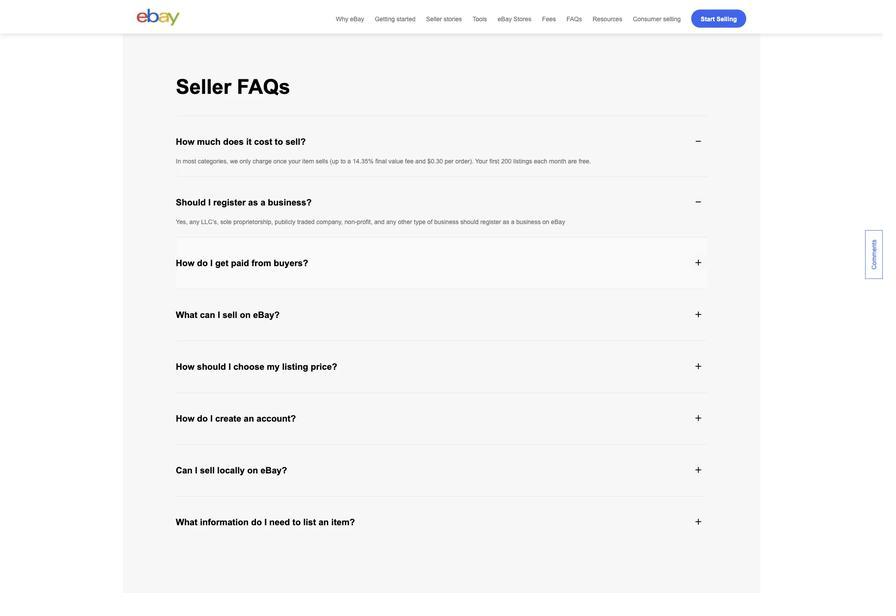 Task type: locate. For each thing, give the bounding box(es) containing it.
how
[[176, 137, 195, 147], [176, 259, 195, 268], [176, 362, 195, 372], [176, 414, 195, 424]]

2 what from the top
[[176, 518, 198, 527]]

1 any from the left
[[189, 219, 199, 226]]

consumer selling
[[633, 15, 681, 22]]

first
[[490, 158, 500, 165]]

started
[[397, 15, 416, 22]]

register
[[213, 198, 246, 208], [481, 219, 501, 226]]

any
[[189, 219, 199, 226], [387, 219, 397, 226]]

business?
[[268, 198, 312, 208]]

why ebay link
[[336, 14, 364, 23]]

0 vertical spatial do
[[197, 259, 208, 268]]

paid
[[231, 259, 249, 268]]

2 vertical spatial a
[[511, 219, 515, 226]]

comments link
[[866, 230, 884, 279]]

0 horizontal spatial seller
[[176, 75, 231, 98]]

from
[[252, 259, 271, 268]]

i
[[208, 198, 211, 208], [210, 259, 213, 268], [218, 310, 220, 320], [229, 362, 231, 372], [210, 414, 213, 424], [195, 466, 198, 476], [265, 518, 267, 527]]

to left 'list'
[[293, 518, 301, 527]]

do
[[197, 259, 208, 268], [197, 414, 208, 424], [251, 518, 262, 527]]

seller for seller faqs
[[176, 75, 231, 98]]

0 horizontal spatial an
[[244, 414, 254, 424]]

free.
[[579, 158, 591, 165]]

2 business from the left
[[517, 219, 541, 226]]

non-
[[345, 219, 357, 226]]

do left get
[[197, 259, 208, 268]]

1 how from the top
[[176, 137, 195, 147]]

and
[[416, 158, 426, 165], [374, 219, 385, 226]]

1 horizontal spatial any
[[387, 219, 397, 226]]

getting started
[[375, 15, 416, 22]]

selling
[[717, 15, 737, 22]]

resources link
[[593, 14, 623, 23]]

should right of
[[461, 219, 479, 226]]

0 vertical spatial as
[[248, 198, 258, 208]]

1 horizontal spatial seller
[[426, 15, 442, 22]]

business
[[434, 219, 459, 226], [517, 219, 541, 226]]

0 vertical spatial seller
[[426, 15, 442, 22]]

do left need
[[251, 518, 262, 527]]

4 how from the top
[[176, 414, 195, 424]]

a
[[348, 158, 351, 165], [261, 198, 266, 208], [511, 219, 515, 226]]

1 vertical spatial on
[[240, 310, 251, 320]]

1 vertical spatial to
[[341, 158, 346, 165]]

what left information
[[176, 518, 198, 527]]

1 vertical spatial seller
[[176, 75, 231, 98]]

to right 'cost' at the top left of page
[[275, 137, 283, 147]]

0 horizontal spatial sell
[[200, 466, 215, 476]]

seller faqs
[[176, 75, 290, 98]]

1 vertical spatial an
[[319, 518, 329, 527]]

2 any from the left
[[387, 219, 397, 226]]

ebay stores link
[[498, 14, 532, 23]]

what for what can i sell on ebay?
[[176, 310, 198, 320]]

start
[[701, 15, 715, 22]]

0 vertical spatial a
[[348, 158, 351, 165]]

and right the "fee"
[[416, 158, 426, 165]]

should left choose
[[197, 362, 226, 372]]

month
[[549, 158, 567, 165]]

as
[[248, 198, 258, 208], [503, 219, 510, 226]]

1 vertical spatial ebay?
[[261, 466, 287, 476]]

start selling
[[701, 15, 737, 22]]

0 vertical spatial should
[[461, 219, 479, 226]]

ebay stores
[[498, 15, 532, 22]]

1 vertical spatial should
[[197, 362, 226, 372]]

an right create
[[244, 414, 254, 424]]

ebay? for what can i sell on ebay?
[[253, 310, 280, 320]]

0 vertical spatial to
[[275, 137, 283, 147]]

1 horizontal spatial business
[[517, 219, 541, 226]]

1 vertical spatial do
[[197, 414, 208, 424]]

0 horizontal spatial as
[[248, 198, 258, 208]]

cost
[[254, 137, 272, 147]]

locally
[[217, 466, 245, 476]]

on for can i sell locally on ebay?
[[247, 466, 258, 476]]

type
[[414, 219, 426, 226]]

sells
[[316, 158, 328, 165]]

what left can
[[176, 310, 198, 320]]

most
[[183, 158, 196, 165]]

how for how do i get paid from buyers?
[[176, 259, 195, 268]]

2 vertical spatial on
[[247, 466, 258, 476]]

how should i choose my listing price?
[[176, 362, 337, 372]]

1 business from the left
[[434, 219, 459, 226]]

to right (up
[[341, 158, 346, 165]]

1 vertical spatial a
[[261, 198, 266, 208]]

ebay
[[350, 15, 364, 22], [498, 15, 512, 22], [551, 219, 565, 226]]

any right yes,
[[189, 219, 199, 226]]

0 horizontal spatial business
[[434, 219, 459, 226]]

company,
[[317, 219, 343, 226]]

1 horizontal spatial a
[[348, 158, 351, 165]]

resources
[[593, 15, 623, 22]]

each
[[534, 158, 548, 165]]

getting started link
[[375, 14, 416, 23]]

comments
[[871, 240, 878, 270]]

3 how from the top
[[176, 362, 195, 372]]

1 vertical spatial faqs
[[237, 75, 290, 98]]

ebay?
[[253, 310, 280, 320], [261, 466, 287, 476]]

0 vertical spatial sell
[[223, 310, 237, 320]]

0 vertical spatial and
[[416, 158, 426, 165]]

1 horizontal spatial ebay
[[498, 15, 512, 22]]

order).
[[456, 158, 474, 165]]

stories
[[444, 15, 462, 22]]

seller inside 'link'
[[426, 15, 442, 22]]

and right profit,
[[374, 219, 385, 226]]

0 vertical spatial what
[[176, 310, 198, 320]]

1 what from the top
[[176, 310, 198, 320]]

an
[[244, 414, 254, 424], [319, 518, 329, 527]]

0 horizontal spatial any
[[189, 219, 199, 226]]

0 horizontal spatial to
[[275, 137, 283, 147]]

1 horizontal spatial sell
[[223, 310, 237, 320]]

0 vertical spatial ebay?
[[253, 310, 280, 320]]

1 vertical spatial as
[[503, 219, 510, 226]]

1 horizontal spatial faqs
[[567, 15, 582, 22]]

consumer selling link
[[633, 14, 681, 23]]

do left create
[[197, 414, 208, 424]]

profit,
[[357, 219, 373, 226]]

1 horizontal spatial and
[[416, 158, 426, 165]]

tools
[[473, 15, 487, 22]]

0 horizontal spatial a
[[261, 198, 266, 208]]

what information do i need to list an item?
[[176, 518, 355, 527]]

0 vertical spatial register
[[213, 198, 246, 208]]

seller stories link
[[426, 14, 462, 23]]

1 vertical spatial what
[[176, 518, 198, 527]]

1 vertical spatial register
[[481, 219, 501, 226]]

0 horizontal spatial register
[[213, 198, 246, 208]]

ebay? for can i sell locally on ebay?
[[261, 466, 287, 476]]

0 horizontal spatial and
[[374, 219, 385, 226]]

0 horizontal spatial ebay
[[350, 15, 364, 22]]

2 how from the top
[[176, 259, 195, 268]]

much
[[197, 137, 221, 147]]

2 vertical spatial to
[[293, 518, 301, 527]]

yes,
[[176, 219, 188, 226]]

1 horizontal spatial to
[[293, 518, 301, 527]]

my
[[267, 362, 280, 372]]

we
[[230, 158, 238, 165]]

2 horizontal spatial to
[[341, 158, 346, 165]]

how for how should i choose my listing price?
[[176, 362, 195, 372]]

any left other
[[387, 219, 397, 226]]

fees
[[542, 15, 556, 22]]

an right 'list'
[[319, 518, 329, 527]]

can
[[176, 466, 193, 476]]



Task type: describe. For each thing, give the bounding box(es) containing it.
can
[[200, 310, 215, 320]]

listings
[[514, 158, 532, 165]]

(up
[[330, 158, 339, 165]]

do for create
[[197, 414, 208, 424]]

why ebay
[[336, 15, 364, 22]]

per
[[445, 158, 454, 165]]

of
[[428, 219, 433, 226]]

categories,
[[198, 158, 228, 165]]

0 horizontal spatial faqs
[[237, 75, 290, 98]]

list
[[303, 518, 316, 527]]

$0.30
[[428, 158, 443, 165]]

faqs link
[[567, 14, 582, 23]]

choose
[[234, 362, 265, 372]]

in
[[176, 158, 181, 165]]

fees link
[[542, 14, 556, 23]]

item
[[302, 158, 314, 165]]

how do i get paid from buyers?
[[176, 259, 308, 268]]

need
[[269, 518, 290, 527]]

how for how do i create an account?
[[176, 414, 195, 424]]

what for what information do i need to list an item?
[[176, 518, 198, 527]]

does
[[223, 137, 244, 147]]

seller for seller stories
[[426, 15, 442, 22]]

getting
[[375, 15, 395, 22]]

2 vertical spatial do
[[251, 518, 262, 527]]

on for what can i sell on ebay?
[[240, 310, 251, 320]]

create
[[215, 414, 241, 424]]

llc's,
[[201, 219, 219, 226]]

only
[[240, 158, 251, 165]]

should i register as a business?
[[176, 198, 312, 208]]

how do i create an account?
[[176, 414, 296, 424]]

start selling link
[[692, 10, 747, 28]]

your
[[475, 158, 488, 165]]

consumer
[[633, 15, 662, 22]]

final
[[376, 158, 387, 165]]

stores
[[514, 15, 532, 22]]

sell?
[[286, 137, 306, 147]]

2 horizontal spatial ebay
[[551, 219, 565, 226]]

get
[[215, 259, 229, 268]]

200
[[501, 158, 512, 165]]

to for sell?
[[275, 137, 283, 147]]

1 vertical spatial sell
[[200, 466, 215, 476]]

value
[[389, 158, 404, 165]]

your
[[289, 158, 301, 165]]

0 vertical spatial an
[[244, 414, 254, 424]]

fee
[[405, 158, 414, 165]]

charge
[[253, 158, 272, 165]]

2 horizontal spatial a
[[511, 219, 515, 226]]

information
[[200, 518, 249, 527]]

are
[[568, 158, 577, 165]]

1 horizontal spatial an
[[319, 518, 329, 527]]

yes, any llc's, sole proprietorship, publicly traded company, non-profit, and any other type of business should register as a business on ebay
[[176, 219, 565, 226]]

once
[[274, 158, 287, 165]]

tools link
[[473, 14, 487, 23]]

1 horizontal spatial as
[[503, 219, 510, 226]]

to for list
[[293, 518, 301, 527]]

what can i sell on ebay?
[[176, 310, 280, 320]]

can i sell locally on ebay?
[[176, 466, 287, 476]]

other
[[398, 219, 412, 226]]

seller stories
[[426, 15, 462, 22]]

it
[[246, 137, 252, 147]]

1 horizontal spatial register
[[481, 219, 501, 226]]

in most categories, we only charge once your item sells (up to a 14.35% final value fee and $0.30 per order). your first 200 listings each month are free.
[[176, 158, 591, 165]]

should
[[176, 198, 206, 208]]

listing
[[282, 362, 308, 372]]

why
[[336, 15, 349, 22]]

traded
[[297, 219, 315, 226]]

selling
[[664, 15, 681, 22]]

1 vertical spatial and
[[374, 219, 385, 226]]

0 vertical spatial on
[[543, 219, 550, 226]]

14.35%
[[353, 158, 374, 165]]

how for how much does it cost to sell?
[[176, 137, 195, 147]]

proprietorship,
[[234, 219, 273, 226]]

account?
[[257, 414, 296, 424]]

0 vertical spatial faqs
[[567, 15, 582, 22]]

sole
[[220, 219, 232, 226]]

0 horizontal spatial should
[[197, 362, 226, 372]]

do for get
[[197, 259, 208, 268]]

how much does it cost to sell?
[[176, 137, 306, 147]]

buyers?
[[274, 259, 308, 268]]

item?
[[331, 518, 355, 527]]

publicly
[[275, 219, 296, 226]]

1 horizontal spatial should
[[461, 219, 479, 226]]

price?
[[311, 362, 337, 372]]



Task type: vqa. For each thing, say whether or not it's contained in the screenshot.
Men's Shoes
no



